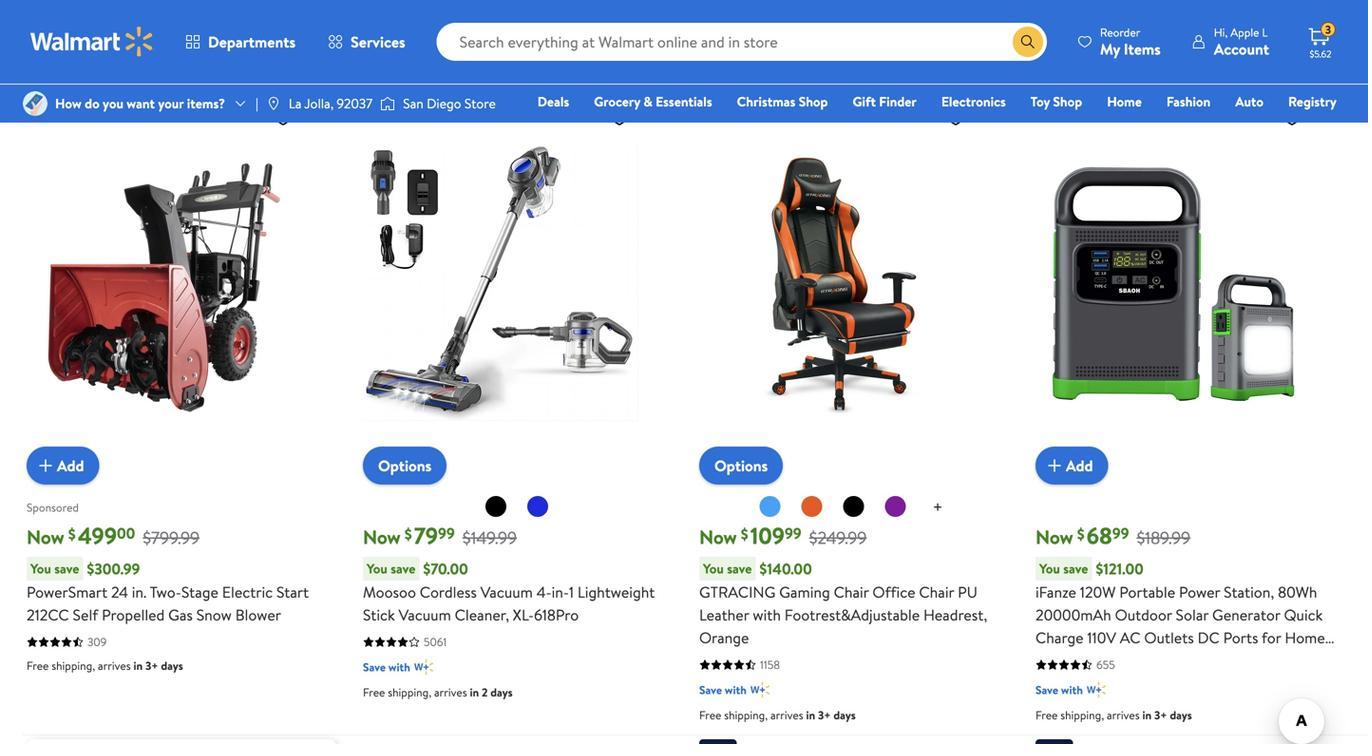 Task type: describe. For each thing, give the bounding box(es) containing it.
110v
[[1088, 627, 1117, 648]]

office
[[873, 582, 916, 603]]

auto link
[[1227, 91, 1273, 112]]

you save $70.00 moosoo cordless vacuum 4-in-1 lightweight stick vacuum cleaner, xl-618pro
[[363, 558, 655, 626]]

hi, apple l account
[[1214, 24, 1270, 59]]

you for 79
[[367, 559, 388, 578]]

reorder
[[1100, 24, 1141, 40]]

arrives up the price
[[434, 34, 467, 50]]

4-
[[537, 582, 552, 603]]

fashion
[[1167, 92, 1211, 111]]

days for 109
[[834, 707, 856, 723]]

electric
[[222, 582, 273, 603]]

$140.00
[[760, 558, 812, 579]]

walmart plus image for 109
[[751, 681, 770, 700]]

flash deal
[[1044, 70, 1094, 86]]

92037
[[337, 94, 373, 113]]

in for 68
[[1143, 707, 1152, 723]]

la
[[289, 94, 302, 113]]

sponsored
[[27, 500, 79, 516]]

5061
[[424, 634, 447, 650]]

for
[[1262, 627, 1282, 648]]

shipping, up reduced price
[[388, 34, 432, 50]]

$300.99
[[87, 558, 140, 579]]

days for 68
[[1170, 707, 1193, 723]]

fashion link
[[1159, 91, 1220, 112]]

1
[[569, 582, 574, 603]]

add to cart image
[[34, 454, 57, 477]]

free down 212cc
[[27, 658, 49, 674]]

emergency
[[1242, 650, 1316, 671]]

my
[[1100, 38, 1121, 59]]

lithium
[[1036, 673, 1085, 694]]

walmart plus image
[[414, 658, 433, 677]]

headrest,
[[924, 605, 988, 626]]

Walmart Site-Wide search field
[[437, 23, 1047, 61]]

save with for 109
[[700, 682, 747, 698]]

$149.99
[[463, 526, 517, 550]]

now $ 499 00 $799.99
[[27, 520, 200, 552]]

gift
[[853, 92, 876, 111]]

jolla,
[[304, 94, 334, 113]]

ifanze 120w portable power station, 80wh 20000mah  outdoor solar generator quick charge 110v ac outlets dc ports for home backup, outdoor rv camping, emergency lithium battery, power outages, green image
[[1036, 97, 1312, 470]]

 image for la
[[266, 96, 281, 111]]

arrives for 109
[[771, 707, 804, 723]]

toy shop link
[[1022, 91, 1091, 112]]

free shipping, arrives in 3+ days down the 1158
[[700, 707, 856, 723]]

self
[[73, 605, 98, 626]]

green
[[1253, 673, 1294, 694]]

now $ 79 99 $149.99
[[363, 520, 517, 552]]

add button for 499
[[27, 447, 99, 485]]

charge
[[1036, 627, 1084, 648]]

shipping, for 109
[[724, 707, 768, 723]]

free shipping, arrives in 3+ days down 309
[[27, 658, 183, 674]]

one
[[1192, 119, 1220, 137]]

station,
[[1224, 582, 1275, 603]]

stage
[[181, 582, 219, 603]]

1 chair from the left
[[834, 582, 869, 603]]

apple
[[1231, 24, 1260, 40]]

purple 1 image
[[885, 495, 907, 518]]

options for 109
[[715, 455, 768, 476]]

00
[[117, 523, 135, 544]]

blue image
[[759, 495, 782, 518]]

how
[[55, 94, 82, 113]]

add to favorites list, gtracing gaming chair office chair pu leather with footrest&adjustable headrest, orange image
[[945, 105, 968, 128]]

reorder my items
[[1100, 24, 1161, 59]]

reduced price
[[371, 70, 442, 86]]

618pro
[[534, 605, 579, 626]]

$249.99
[[809, 526, 867, 550]]

now $ 109 99 $249.99
[[700, 520, 867, 552]]

outlets
[[1145, 627, 1195, 648]]

black 1 image
[[843, 495, 866, 518]]

you for 109
[[703, 559, 724, 578]]

free shipping, arrives in 2 days
[[363, 684, 513, 701]]

3
[[1326, 22, 1332, 38]]

0 vertical spatial outdoor
[[1116, 605, 1173, 626]]

gas
[[168, 605, 193, 626]]

save for 109
[[727, 559, 752, 578]]

you save $121.00 ifanze 120w portable power station, 80wh 20000mah  outdoor solar generator quick charge 110v ac outlets dc ports for home backup, outdoor rv camping, emergency lithium battery, power outages, green
[[1036, 558, 1326, 694]]

in.
[[132, 582, 147, 603]]

add to cart image
[[1044, 454, 1066, 477]]

655
[[1097, 657, 1116, 673]]

0 vertical spatial power
[[1179, 582, 1221, 603]]

essentials
[[656, 92, 713, 111]]

you for 68
[[1040, 559, 1061, 578]]

blower
[[235, 605, 281, 626]]

add for 499
[[57, 455, 84, 476]]

arrives for 79
[[434, 684, 467, 701]]

powersmart 24 in. two-stage electric start 212cc self propelled gas snow blower image
[[27, 97, 302, 470]]

diego
[[427, 94, 461, 113]]

home link
[[1099, 91, 1151, 112]]

109
[[751, 520, 785, 552]]

you save $300.99 powersmart 24 in. two-stage electric start 212cc self propelled gas snow blower
[[27, 558, 309, 626]]

l
[[1263, 24, 1268, 40]]

with for 79
[[389, 659, 410, 675]]

walmart+
[[1281, 119, 1337, 137]]

arrives for 68
[[1107, 707, 1140, 723]]

$121.00
[[1096, 558, 1144, 579]]

account
[[1214, 38, 1270, 59]]

in-
[[552, 582, 569, 603]]

solar
[[1176, 605, 1209, 626]]

$799.99
[[143, 526, 200, 550]]

gaming
[[780, 582, 830, 603]]

in for 79
[[470, 684, 479, 701]]

add for 68
[[1066, 455, 1094, 476]]

save for 68
[[1064, 559, 1089, 578]]

120w
[[1081, 582, 1116, 603]]

499
[[78, 520, 117, 552]]

you inside you save $300.99 powersmart 24 in. two-stage electric start 212cc self propelled gas snow blower
[[30, 559, 51, 578]]

now for 79
[[363, 524, 401, 550]]

san diego store
[[403, 94, 496, 113]]

save for 109
[[700, 682, 722, 698]]

powersmart
[[27, 582, 108, 603]]

save for 68
[[1036, 682, 1059, 698]]

black blue image
[[485, 495, 508, 518]]



Task type: locate. For each thing, give the bounding box(es) containing it.
now $ 68 99 $189.99
[[1036, 520, 1191, 552]]

now inside now $ 499 00 $799.99
[[27, 524, 64, 550]]

2 horizontal spatial  image
[[380, 94, 396, 113]]

gtracing gaming chair office chair pu leather with footrest&adjustable headrest, orange image
[[700, 97, 975, 470]]

save for 79
[[391, 559, 416, 578]]

0 horizontal spatial vacuum
[[399, 605, 451, 626]]

now
[[27, 524, 64, 550], [363, 524, 401, 550], [700, 524, 737, 550], [1036, 524, 1074, 550]]

la jolla, 92037
[[289, 94, 373, 113]]

leather
[[700, 605, 749, 626]]

services
[[351, 31, 405, 52]]

now left 68
[[1036, 524, 1074, 550]]

grocery
[[594, 92, 641, 111]]

with for 68
[[1062, 682, 1083, 698]]

with left walmart plus icon
[[389, 659, 410, 675]]

68
[[1087, 520, 1113, 552]]

backup,
[[1036, 650, 1088, 671]]

save down 'backup,'
[[1036, 682, 1059, 698]]

with down gtracing
[[753, 605, 781, 626]]

free shipping, arrives in 3+ days up the price
[[363, 34, 520, 50]]

options link
[[363, 447, 447, 485], [700, 447, 783, 485]]

0 horizontal spatial chair
[[834, 582, 869, 603]]

shop for toy shop
[[1054, 92, 1083, 111]]

$ left 68
[[1078, 524, 1085, 544]]

$ inside now $ 499 00 $799.99
[[68, 524, 76, 544]]

free down "orange"
[[700, 707, 722, 723]]

$ inside now $ 68 99 $189.99
[[1078, 524, 1085, 544]]

save up the powersmart
[[54, 559, 79, 578]]

2 options from the left
[[715, 455, 768, 476]]

how do you want your items?
[[55, 94, 225, 113]]

Search search field
[[437, 23, 1047, 61]]

0 horizontal spatial options
[[378, 455, 432, 476]]

save up ifanze
[[1064, 559, 1089, 578]]

0 vertical spatial vacuum
[[481, 582, 533, 603]]

add button up sponsored
[[27, 447, 99, 485]]

options link up 79
[[363, 447, 447, 485]]

ac
[[1120, 627, 1141, 648]]

save for 79
[[363, 659, 386, 675]]

2 horizontal spatial save with
[[1036, 682, 1083, 698]]

4 you from the left
[[1040, 559, 1061, 578]]

1 horizontal spatial home
[[1285, 627, 1326, 648]]

home down the quick at the right bottom
[[1285, 627, 1326, 648]]

2 horizontal spatial 99
[[1113, 523, 1130, 544]]

+
[[933, 495, 943, 519]]

3 99 from the left
[[1113, 523, 1130, 544]]

ifanze
[[1036, 582, 1077, 603]]

1 vertical spatial vacuum
[[399, 605, 451, 626]]

deal up 'how'
[[34, 70, 57, 86]]

2 horizontal spatial save
[[1036, 682, 1059, 698]]

options link up blue image
[[700, 447, 783, 485]]

 image right |
[[266, 96, 281, 111]]

2 chair from the left
[[919, 582, 955, 603]]

|
[[256, 94, 258, 113]]

save
[[363, 659, 386, 675], [700, 682, 722, 698], [1036, 682, 1059, 698]]

2 walmart plus image from the left
[[1087, 681, 1106, 700]]

with down "orange"
[[725, 682, 747, 698]]

free
[[363, 34, 385, 50], [27, 658, 49, 674], [363, 684, 385, 701], [700, 707, 722, 723], [1036, 707, 1058, 723]]

walmart plus image
[[751, 681, 770, 700], [1087, 681, 1106, 700]]

other image
[[801, 495, 824, 518]]

shipping,
[[388, 34, 432, 50], [52, 658, 95, 674], [388, 684, 432, 701], [724, 707, 768, 723], [1061, 707, 1105, 723]]

shop
[[799, 92, 828, 111], [1054, 92, 1083, 111]]

2 save from the left
[[391, 559, 416, 578]]

now inside now $ 79 99 $149.99
[[363, 524, 401, 550]]

options for 79
[[378, 455, 432, 476]]

gift finder link
[[844, 91, 926, 112]]

you up gtracing
[[703, 559, 724, 578]]

add to favorites list, moosoo cordless vacuum 4-in-1 lightweight stick vacuum cleaner, xl-618pro image
[[608, 105, 631, 128]]

99 inside now $ 109 99 $249.99
[[785, 523, 802, 544]]

arrives down the 1158
[[771, 707, 804, 723]]

2 you from the left
[[367, 559, 388, 578]]

you save $140.00 gtracing gaming chair office chair pu leather with footrest&adjustable headrest, orange
[[700, 558, 988, 648]]

walmart plus image for 68
[[1087, 681, 1106, 700]]

stick
[[363, 605, 395, 626]]

0 horizontal spatial save with
[[363, 659, 410, 675]]

1 horizontal spatial add
[[1066, 455, 1094, 476]]

99 for 79
[[438, 523, 455, 544]]

0 horizontal spatial 99
[[438, 523, 455, 544]]

store
[[465, 94, 496, 113]]

1 add button from the left
[[27, 447, 99, 485]]

now left the 109 on the right bottom
[[700, 524, 737, 550]]

$ left the 499
[[68, 524, 76, 544]]

1 horizontal spatial options link
[[700, 447, 783, 485]]

debit
[[1223, 119, 1256, 137]]

add up sponsored
[[57, 455, 84, 476]]

+ button
[[918, 492, 958, 523]]

2 99 from the left
[[785, 523, 802, 544]]

vacuum up the xl-
[[481, 582, 533, 603]]

free up reduced
[[363, 34, 385, 50]]

2 add button from the left
[[1036, 447, 1109, 485]]

free shipping, arrives in 3+ days down battery,
[[1036, 707, 1193, 723]]

4 now from the left
[[1036, 524, 1074, 550]]

save down "orange"
[[700, 682, 722, 698]]

footrest&adjustable
[[785, 605, 920, 626]]

 image left san
[[380, 94, 396, 113]]

0 horizontal spatial add
[[57, 455, 84, 476]]

79
[[414, 520, 438, 552]]

1 options from the left
[[378, 455, 432, 476]]

christmas shop link
[[729, 91, 837, 112]]

now for 109
[[700, 524, 737, 550]]

2 add from the left
[[1066, 455, 1094, 476]]

shop right christmas
[[799, 92, 828, 111]]

0 horizontal spatial save
[[363, 659, 386, 675]]

hi,
[[1214, 24, 1228, 40]]

free for 68
[[1036, 707, 1058, 723]]

shipping, for 68
[[1061, 707, 1105, 723]]

camping,
[[1175, 650, 1238, 671]]

quick
[[1285, 605, 1323, 626]]

free for 79
[[363, 684, 385, 701]]

1 horizontal spatial options
[[715, 455, 768, 476]]

$ inside now $ 109 99 $249.99
[[741, 524, 749, 544]]

save with for 68
[[1036, 682, 1083, 698]]

1 options link from the left
[[363, 447, 447, 485]]

save inside you save $140.00 gtracing gaming chair office chair pu leather with footrest&adjustable headrest, orange
[[727, 559, 752, 578]]

now left 79
[[363, 524, 401, 550]]

outdoor
[[1116, 605, 1173, 626], [1091, 650, 1148, 671]]

items?
[[187, 94, 225, 113]]

do
[[85, 94, 100, 113]]

1 horizontal spatial shop
[[1054, 92, 1083, 111]]

options
[[378, 455, 432, 476], [715, 455, 768, 476]]

you up the powersmart
[[30, 559, 51, 578]]

1 now from the left
[[27, 524, 64, 550]]

save with left walmart plus icon
[[363, 659, 410, 675]]

christmas shop
[[737, 92, 828, 111]]

in for 109
[[806, 707, 816, 723]]

$ for 109
[[741, 524, 749, 544]]

3 now from the left
[[700, 524, 737, 550]]

now for 68
[[1036, 524, 1074, 550]]

save inside you save $121.00 ifanze 120w portable power station, 80wh 20000mah  outdoor solar generator quick charge 110v ac outlets dc ports for home backup, outdoor rv camping, emergency lithium battery, power outages, green
[[1064, 559, 1089, 578]]

want
[[127, 94, 155, 113]]

2
[[482, 684, 488, 701]]

shipping, down walmart plus icon
[[388, 684, 432, 701]]

3 you from the left
[[703, 559, 724, 578]]

price
[[417, 70, 442, 86]]

generator
[[1213, 605, 1281, 626]]

dc
[[1198, 627, 1220, 648]]

1158
[[760, 657, 780, 673]]

save inside you save $300.99 powersmart 24 in. two-stage electric start 212cc self propelled gas snow blower
[[54, 559, 79, 578]]

snow
[[197, 605, 232, 626]]

days for 79
[[491, 684, 513, 701]]

0 horizontal spatial home
[[1107, 92, 1142, 111]]

walmart plus image down 655
[[1087, 681, 1106, 700]]

free down stick
[[363, 684, 385, 701]]

add up 68
[[1066, 455, 1094, 476]]

chair up footrest&adjustable in the right of the page
[[834, 582, 869, 603]]

outdoor down the portable
[[1116, 605, 1173, 626]]

lightweight
[[578, 582, 655, 603]]

1 horizontal spatial walmart plus image
[[1087, 681, 1106, 700]]

deal
[[34, 70, 57, 86], [707, 70, 730, 86], [1072, 70, 1094, 86]]

options link for 109
[[700, 447, 783, 485]]

1 horizontal spatial chair
[[919, 582, 955, 603]]

0 horizontal spatial shop
[[799, 92, 828, 111]]

1 walmart plus image from the left
[[751, 681, 770, 700]]

reduced
[[371, 70, 414, 86]]

 image
[[23, 91, 48, 116], [380, 94, 396, 113], [266, 96, 281, 111]]

1 deal from the left
[[34, 70, 57, 86]]

walmart image
[[30, 27, 154, 57]]

options up blue image
[[715, 455, 768, 476]]

1 horizontal spatial save with
[[700, 682, 747, 698]]

your
[[158, 94, 184, 113]]

$ for 499
[[68, 524, 76, 544]]

1 save from the left
[[54, 559, 79, 578]]

finder
[[879, 92, 917, 111]]

registry one debit
[[1192, 92, 1337, 137]]

deal for 499
[[34, 70, 57, 86]]

electronics link
[[933, 91, 1015, 112]]

vacuum up 5061
[[399, 605, 451, 626]]

99 inside now $ 79 99 $149.99
[[438, 523, 455, 544]]

1 horizontal spatial deal
[[707, 70, 730, 86]]

free for 109
[[700, 707, 722, 723]]

power down rv
[[1145, 673, 1186, 694]]

0 horizontal spatial add button
[[27, 447, 99, 485]]

1 99 from the left
[[438, 523, 455, 544]]

 image for how
[[23, 91, 48, 116]]

$ for 79
[[405, 524, 412, 544]]

0 horizontal spatial walmart plus image
[[751, 681, 770, 700]]

save up gtracing
[[727, 559, 752, 578]]

2 deal from the left
[[707, 70, 730, 86]]

start
[[277, 582, 309, 603]]

99 up '$121.00'
[[1113, 523, 1130, 544]]

departments button
[[169, 19, 312, 65]]

blue image
[[527, 495, 549, 518]]

shipping, down lithium
[[1061, 707, 1105, 723]]

moosoo cordless vacuum 4-in-1 lightweight stick vacuum cleaner, xl-618pro image
[[363, 97, 639, 470]]

you up moosoo
[[367, 559, 388, 578]]

1 vertical spatial power
[[1145, 673, 1186, 694]]

99 up $70.00
[[438, 523, 455, 544]]

with
[[753, 605, 781, 626], [389, 659, 410, 675], [725, 682, 747, 698], [1062, 682, 1083, 698]]

options up 79
[[378, 455, 432, 476]]

home inside you save $121.00 ifanze 120w portable power station, 80wh 20000mah  outdoor solar generator quick charge 110v ac outlets dc ports for home backup, outdoor rv camping, emergency lithium battery, power outages, green
[[1285, 627, 1326, 648]]

now inside now $ 109 99 $249.99
[[700, 524, 737, 550]]

now inside now $ 68 99 $189.99
[[1036, 524, 1074, 550]]

home down my
[[1107, 92, 1142, 111]]

$5.62
[[1310, 48, 1332, 60]]

with down 'backup,'
[[1062, 682, 1083, 698]]

0 horizontal spatial deal
[[34, 70, 57, 86]]

in
[[470, 34, 479, 50], [133, 658, 143, 674], [470, 684, 479, 701], [806, 707, 816, 723], [1143, 707, 1152, 723]]

1 horizontal spatial vacuum
[[481, 582, 533, 603]]

4 save from the left
[[1064, 559, 1089, 578]]

power
[[1179, 582, 1221, 603], [1145, 673, 1186, 694]]

shop down flash deal
[[1054, 92, 1083, 111]]

99
[[438, 523, 455, 544], [785, 523, 802, 544], [1113, 523, 1130, 544]]

now down sponsored
[[27, 524, 64, 550]]

save with down 'backup,'
[[1036, 682, 1083, 698]]

99 inside now $ 68 99 $189.99
[[1113, 523, 1130, 544]]

save left walmart plus icon
[[363, 659, 386, 675]]

1 horizontal spatial save
[[700, 682, 722, 698]]

shop for christmas shop
[[799, 92, 828, 111]]

xl-
[[513, 605, 534, 626]]

1 add from the left
[[57, 455, 84, 476]]

free down lithium
[[1036, 707, 1058, 723]]

$ left 79
[[405, 524, 412, 544]]

chair up headrest,
[[919, 582, 955, 603]]

you inside you save $70.00 moosoo cordless vacuum 4-in-1 lightweight stick vacuum cleaner, xl-618pro
[[367, 559, 388, 578]]

with for 109
[[725, 682, 747, 698]]

power up solar
[[1179, 582, 1221, 603]]

2 shop from the left
[[1054, 92, 1083, 111]]

gift finder
[[853, 92, 917, 111]]

one debit link
[[1183, 118, 1264, 138]]

$
[[68, 524, 76, 544], [405, 524, 412, 544], [741, 524, 749, 544], [1078, 524, 1085, 544]]

3 save from the left
[[727, 559, 752, 578]]

you up ifanze
[[1040, 559, 1061, 578]]

4 $ from the left
[[1078, 524, 1085, 544]]

3 $ from the left
[[741, 524, 749, 544]]

with inside you save $140.00 gtracing gaming chair office chair pu leather with footrest&adjustable headrest, orange
[[753, 605, 781, 626]]

walmart+ link
[[1272, 118, 1346, 138]]

arrives left 2
[[434, 684, 467, 701]]

registry link
[[1280, 91, 1346, 112]]

0 horizontal spatial options link
[[363, 447, 447, 485]]

1 you from the left
[[30, 559, 51, 578]]

christmas
[[737, 92, 796, 111]]

add button up 68
[[1036, 447, 1109, 485]]

deal right 'flash'
[[1072, 70, 1094, 86]]

cordless
[[420, 582, 477, 603]]

2 options link from the left
[[700, 447, 783, 485]]

deal up the essentials
[[707, 70, 730, 86]]

99 for 109
[[785, 523, 802, 544]]

1 $ from the left
[[68, 524, 76, 544]]

pu
[[958, 582, 978, 603]]

two-
[[150, 582, 181, 603]]

registry
[[1289, 92, 1337, 111]]

99 for 68
[[1113, 523, 1130, 544]]

1 shop from the left
[[799, 92, 828, 111]]

save inside you save $70.00 moosoo cordless vacuum 4-in-1 lightweight stick vacuum cleaner, xl-618pro
[[391, 559, 416, 578]]

$ inside now $ 79 99 $149.99
[[405, 524, 412, 544]]

add button for 68
[[1036, 447, 1109, 485]]

shipping, down the 1158
[[724, 707, 768, 723]]

2 now from the left
[[363, 524, 401, 550]]

&
[[644, 92, 653, 111]]

1 horizontal spatial  image
[[266, 96, 281, 111]]

2 $ from the left
[[405, 524, 412, 544]]

chair
[[834, 582, 869, 603], [919, 582, 955, 603]]

you inside you save $140.00 gtracing gaming chair office chair pu leather with footrest&adjustable headrest, orange
[[703, 559, 724, 578]]

0 vertical spatial home
[[1107, 92, 1142, 111]]

$ for 68
[[1078, 524, 1085, 544]]

$ left the 109 on the right bottom
[[741, 524, 749, 544]]

deals
[[538, 92, 570, 111]]

deal for 109
[[707, 70, 730, 86]]

1 vertical spatial outdoor
[[1091, 650, 1148, 671]]

options link for 79
[[363, 447, 447, 485]]

3 deal from the left
[[1072, 70, 1094, 86]]

departments
[[208, 31, 296, 52]]

search icon image
[[1021, 34, 1036, 49]]

add to favorites list, powersmart 24 in. two-stage electric start 212cc self propelled gas snow blower image
[[272, 105, 295, 128]]

deals link
[[529, 91, 578, 112]]

gtracing
[[700, 582, 776, 603]]

0 horizontal spatial  image
[[23, 91, 48, 116]]

 image for san
[[380, 94, 396, 113]]

1 horizontal spatial 99
[[785, 523, 802, 544]]

add to favorites list, ifanze 120w portable power station, 80wh 20000mah  outdoor solar generator quick charge 110v ac outlets dc ports for home backup, outdoor rv camping, emergency lithium battery, power outages, green image
[[1281, 105, 1304, 128]]

save with for 79
[[363, 659, 410, 675]]

2 horizontal spatial deal
[[1072, 70, 1094, 86]]

shipping, down 309
[[52, 658, 95, 674]]

outdoor up battery,
[[1091, 650, 1148, 671]]

walmart plus image down the 1158
[[751, 681, 770, 700]]

1 horizontal spatial add button
[[1036, 447, 1109, 485]]

you
[[30, 559, 51, 578], [367, 559, 388, 578], [703, 559, 724, 578], [1040, 559, 1061, 578]]

save with down "orange"
[[700, 682, 747, 698]]

shipping, for 79
[[388, 684, 432, 701]]

99 down other icon
[[785, 523, 802, 544]]

 image left 'how'
[[23, 91, 48, 116]]

outages,
[[1190, 673, 1249, 694]]

grocery & essentials
[[594, 92, 713, 111]]

arrives down battery,
[[1107, 707, 1140, 723]]

you inside you save $121.00 ifanze 120w portable power station, 80wh 20000mah  outdoor solar generator quick charge 110v ac outlets dc ports for home backup, outdoor rv camping, emergency lithium battery, power outages, green
[[1040, 559, 1061, 578]]

now for 499
[[27, 524, 64, 550]]

arrives down 309
[[98, 658, 131, 674]]

1 vertical spatial home
[[1285, 627, 1326, 648]]

save up moosoo
[[391, 559, 416, 578]]



Task type: vqa. For each thing, say whether or not it's contained in the screenshot.
lunchables
no



